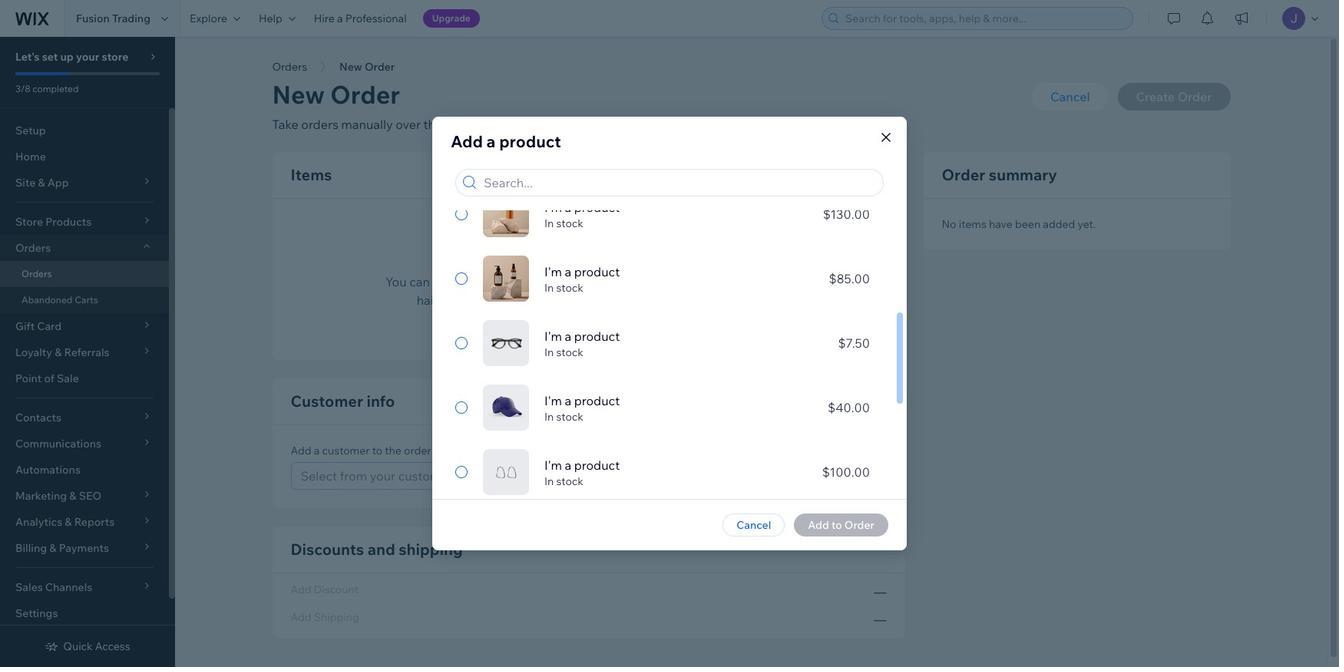 Task type: describe. For each thing, give the bounding box(es) containing it.
learn
[[563, 117, 596, 132]]

add items to the order you can create an order with multiple items or add custom items (e.g., a haircut appointment with a $10 tip and a bottle of shampoo).
[[385, 251, 792, 308]]

tip
[[597, 293, 612, 308]]

person.
[[512, 117, 555, 132]]

customer
[[291, 392, 363, 411]]

phone
[[445, 117, 482, 132]]

settings link
[[0, 600, 169, 627]]

abandoned
[[21, 294, 73, 306]]

add item
[[812, 168, 859, 182]]

$10
[[573, 293, 594, 308]]

the inside new order take orders manually over the phone or in person. learn more
[[423, 117, 442, 132]]

been
[[1015, 217, 1041, 231]]

1 vertical spatial cancel
[[736, 518, 771, 532]]

customer info
[[291, 392, 395, 411]]

create
[[433, 274, 469, 289]]

stock for $7.50
[[556, 346, 583, 359]]

over
[[396, 117, 421, 132]]

1 vertical spatial with
[[536, 293, 561, 308]]

add for add item
[[812, 168, 833, 182]]

order for new order
[[365, 60, 395, 74]]

take
[[272, 117, 298, 132]]

and inside add items to the order you can create an order with multiple items or add custom items (e.g., a haircut appointment with a $10 tip and a bottle of shampoo).
[[615, 293, 637, 308]]

3/8 completed
[[15, 83, 79, 94]]

manually
[[341, 117, 393, 132]]

i'm for $100.00
[[544, 458, 562, 473]]

of inside add items to the order you can create an order with multiple items or add custom items (e.g., a haircut appointment with a $10 tip and a bottle of shampoo).
[[686, 293, 697, 308]]

custom
[[673, 274, 716, 289]]

add for add a customer to the order
[[291, 444, 311, 458]]

i'm a product in stock for $100.00
[[544, 458, 620, 488]]

orders button
[[265, 55, 315, 78]]

learn more link
[[563, 115, 628, 134]]

new for new order take orders manually over the phone or in person. learn more
[[272, 79, 325, 110]]

1 — from the top
[[874, 584, 886, 600]]

a
[[783, 274, 792, 289]]

carts
[[75, 294, 98, 306]]

in for $85.00
[[544, 281, 554, 295]]

no
[[942, 217, 956, 231]]

in for $130.00
[[544, 217, 554, 230]]

$7.50
[[838, 336, 870, 351]]

$100.00
[[822, 465, 870, 480]]

quick access
[[63, 640, 130, 653]]

customer
[[322, 444, 370, 458]]

hire a professional
[[314, 12, 407, 25]]

3/8
[[15, 83, 30, 94]]

i'm a product in stock for $40.00
[[544, 393, 620, 424]]

$130.00
[[823, 207, 870, 222]]

home link
[[0, 144, 169, 170]]

stock for $130.00
[[556, 217, 583, 230]]

up
[[60, 50, 74, 64]]

0 horizontal spatial the
[[385, 444, 402, 458]]

home
[[15, 150, 46, 164]]

items right no
[[959, 217, 986, 231]]

automations
[[15, 463, 81, 477]]

explore
[[190, 12, 227, 25]]

fusion
[[76, 12, 110, 25]]

product for $40.00
[[574, 393, 620, 409]]

add a customer to the order
[[291, 444, 431, 458]]

hire a professional link
[[305, 0, 416, 37]]

let's
[[15, 50, 40, 64]]

items
[[291, 165, 332, 184]]

order summary
[[942, 165, 1057, 184]]

new order
[[339, 60, 395, 74]]

trading
[[112, 12, 151, 25]]

orders for orders dropdown button
[[15, 241, 51, 255]]

help
[[259, 12, 282, 25]]

sale
[[57, 372, 79, 385]]

1 item from the left
[[729, 168, 752, 182]]

items up shampoo). on the right top of page
[[719, 274, 750, 289]]

i'm for $40.00
[[544, 393, 562, 409]]

added
[[1043, 217, 1075, 231]]

appointment
[[459, 293, 534, 308]]

Search for tools, apps, help & more... field
[[841, 8, 1128, 29]]

setup
[[15, 124, 46, 137]]

fusion trading
[[76, 12, 151, 25]]

in for $40.00
[[544, 410, 554, 424]]

abandoned carts link
[[0, 287, 169, 313]]

professional
[[345, 12, 407, 25]]

2 — from the top
[[874, 612, 886, 627]]

point of sale link
[[0, 365, 169, 392]]

upgrade button
[[423, 9, 480, 28]]

2 vertical spatial order
[[942, 165, 985, 184]]

orders for orders link
[[21, 268, 52, 279]]

1 vertical spatial and
[[368, 540, 395, 559]]

add for add items to the order you can create an order with multiple items or add custom items (e.g., a haircut appointment with a $10 tip and a bottle of shampoo).
[[522, 251, 547, 266]]

new order take orders manually over the phone or in person. learn more
[[272, 79, 628, 132]]

0 vertical spatial cancel
[[1050, 89, 1090, 104]]

in
[[499, 117, 510, 132]]

new order button
[[332, 55, 402, 78]]

discounts and shipping
[[291, 540, 463, 559]]

add for add a product
[[451, 131, 483, 151]]

add item button
[[785, 164, 886, 187]]



Task type: vqa. For each thing, say whether or not it's contained in the screenshot.
the order to the middle
yes



Task type: locate. For each thing, give the bounding box(es) containing it.
add for add custom item
[[664, 168, 685, 182]]

abandoned carts
[[21, 294, 98, 306]]

2 horizontal spatial the
[[600, 251, 620, 266]]

add custom item button
[[650, 164, 766, 187]]

product for $100.00
[[574, 458, 620, 473]]

(e.g.,
[[753, 274, 780, 289]]

new down orders button
[[272, 79, 325, 110]]

5 i'm from the top
[[544, 458, 562, 473]]

item
[[729, 168, 752, 182], [836, 168, 859, 182]]

5 i'm a product in stock from the top
[[544, 458, 620, 488]]

or
[[485, 117, 497, 132], [633, 274, 645, 289]]

new inside new order take orders manually over the phone or in person. learn more
[[272, 79, 325, 110]]

add
[[648, 274, 670, 289]]

completed
[[32, 83, 79, 94]]

orders inside button
[[272, 60, 307, 74]]

0 vertical spatial orders
[[272, 60, 307, 74]]

1 i'm from the top
[[544, 200, 562, 215]]

quick access button
[[45, 640, 130, 653]]

to inside add items to the order you can create an order with multiple items or add custom items (e.g., a haircut appointment with a $10 tip and a bottle of shampoo).
[[585, 251, 597, 266]]

1 vertical spatial order
[[330, 79, 400, 110]]

add left in
[[451, 131, 483, 151]]

2 vertical spatial orders
[[21, 268, 52, 279]]

haircut
[[417, 293, 456, 308]]

item up $130.00
[[836, 168, 859, 182]]

0 horizontal spatial order
[[404, 444, 431, 458]]

1 horizontal spatial order
[[488, 274, 519, 289]]

can
[[409, 274, 430, 289]]

bottle
[[649, 293, 683, 308]]

2 i'm a product in stock from the top
[[544, 264, 620, 295]]

stock
[[556, 217, 583, 230], [556, 281, 583, 295], [556, 346, 583, 359], [556, 410, 583, 424], [556, 475, 583, 488]]

with
[[522, 274, 547, 289], [536, 293, 561, 308]]

0 vertical spatial —
[[874, 584, 886, 600]]

order down the new order "button" on the top of the page
[[330, 79, 400, 110]]

items
[[959, 217, 986, 231], [550, 251, 582, 266], [599, 274, 631, 289], [719, 274, 750, 289]]

and left shipping
[[368, 540, 395, 559]]

1 horizontal spatial new
[[339, 60, 362, 74]]

cancel button
[[1032, 83, 1108, 111], [723, 514, 785, 537]]

add a product
[[451, 131, 561, 151]]

0 vertical spatial the
[[423, 117, 442, 132]]

an
[[472, 274, 486, 289]]

order up no
[[942, 165, 985, 184]]

shampoo).
[[700, 293, 760, 308]]

1 horizontal spatial and
[[615, 293, 637, 308]]

in for $100.00
[[544, 475, 554, 488]]

orders button
[[0, 235, 169, 261]]

orders link
[[0, 261, 169, 287]]

2 vertical spatial the
[[385, 444, 402, 458]]

stock for $85.00
[[556, 281, 583, 295]]

1 horizontal spatial of
[[686, 293, 697, 308]]

order for new order take orders manually over the phone or in person. learn more
[[330, 79, 400, 110]]

1 horizontal spatial or
[[633, 274, 645, 289]]

orders
[[272, 60, 307, 74], [15, 241, 51, 255], [21, 268, 52, 279]]

0 horizontal spatial of
[[44, 372, 54, 385]]

custom
[[687, 168, 727, 182]]

access
[[95, 640, 130, 653]]

0 horizontal spatial item
[[729, 168, 752, 182]]

stock for $100.00
[[556, 475, 583, 488]]

new down hire a professional at the top left of the page
[[339, 60, 362, 74]]

have
[[989, 217, 1013, 231]]

order up appointment
[[488, 274, 519, 289]]

shipping
[[399, 540, 463, 559]]

a
[[337, 12, 343, 25], [486, 131, 496, 151], [565, 200, 571, 215], [565, 264, 571, 280], [564, 293, 570, 308], [640, 293, 646, 308], [565, 329, 571, 344], [565, 393, 571, 409], [314, 444, 320, 458], [565, 458, 571, 473]]

the
[[423, 117, 442, 132], [600, 251, 620, 266], [385, 444, 402, 458]]

0 horizontal spatial to
[[372, 444, 382, 458]]

0 vertical spatial cancel button
[[1032, 83, 1108, 111]]

1 horizontal spatial the
[[423, 117, 442, 132]]

in for $7.50
[[544, 346, 554, 359]]

1 vertical spatial order
[[488, 274, 519, 289]]

product for $130.00
[[574, 200, 620, 215]]

items up tip
[[599, 274, 631, 289]]

1 horizontal spatial item
[[836, 168, 859, 182]]

1 in from the top
[[544, 217, 554, 230]]

Select from your customer list or add a new one field
[[296, 463, 864, 489]]

1 i'm a product in stock from the top
[[544, 200, 620, 230]]

order down professional
[[365, 60, 395, 74]]

more
[[598, 117, 628, 132]]

to right customer
[[372, 444, 382, 458]]

i'm for $85.00
[[544, 264, 562, 280]]

0 vertical spatial of
[[686, 293, 697, 308]]

store
[[102, 50, 129, 64]]

order up 'add'
[[622, 251, 655, 266]]

add up $130.00
[[812, 168, 833, 182]]

3 in from the top
[[544, 346, 554, 359]]

add left customer
[[291, 444, 311, 458]]

2 stock from the top
[[556, 281, 583, 295]]

1 vertical spatial or
[[633, 274, 645, 289]]

new for new order
[[339, 60, 362, 74]]

2 horizontal spatial order
[[622, 251, 655, 266]]

3 i'm from the top
[[544, 329, 562, 344]]

orders inside dropdown button
[[15, 241, 51, 255]]

of inside sidebar element
[[44, 372, 54, 385]]

discounts
[[291, 540, 364, 559]]

in
[[544, 217, 554, 230], [544, 281, 554, 295], [544, 346, 554, 359], [544, 410, 554, 424], [544, 475, 554, 488]]

order right customer
[[404, 444, 431, 458]]

4 stock from the top
[[556, 410, 583, 424]]

1 vertical spatial of
[[44, 372, 54, 385]]

summary
[[989, 165, 1057, 184]]

3 i'm a product in stock from the top
[[544, 329, 620, 359]]

order inside "button"
[[365, 60, 395, 74]]

new inside "button"
[[339, 60, 362, 74]]

the right customer
[[385, 444, 402, 458]]

0 vertical spatial order
[[365, 60, 395, 74]]

order
[[365, 60, 395, 74], [330, 79, 400, 110], [942, 165, 985, 184]]

0 vertical spatial with
[[522, 274, 547, 289]]

stock for $40.00
[[556, 410, 583, 424]]

0 vertical spatial and
[[615, 293, 637, 308]]

i'm a product in stock for $130.00
[[544, 200, 620, 230]]

0 horizontal spatial or
[[485, 117, 497, 132]]

1 vertical spatial to
[[372, 444, 382, 458]]

add custom item
[[664, 168, 752, 182]]

2 i'm from the top
[[544, 264, 562, 280]]

1 vertical spatial cancel button
[[723, 514, 785, 537]]

and right tip
[[615, 293, 637, 308]]

hire
[[314, 12, 335, 25]]

info
[[367, 392, 395, 411]]

point of sale
[[15, 372, 79, 385]]

i'm for $130.00
[[544, 200, 562, 215]]

orders for orders button
[[272, 60, 307, 74]]

of left 'sale' in the left of the page
[[44, 372, 54, 385]]

1 horizontal spatial to
[[585, 251, 597, 266]]

quick
[[63, 640, 93, 653]]

2 vertical spatial order
[[404, 444, 431, 458]]

1 vertical spatial —
[[874, 612, 886, 627]]

i'm a product in stock for $7.50
[[544, 329, 620, 359]]

point
[[15, 372, 42, 385]]

settings
[[15, 607, 58, 620]]

setup link
[[0, 117, 169, 144]]

product for $85.00
[[574, 264, 620, 280]]

yet.
[[1078, 217, 1096, 231]]

with left multiple
[[522, 274, 547, 289]]

item right custom
[[729, 168, 752, 182]]

to up multiple
[[585, 251, 597, 266]]

0 horizontal spatial new
[[272, 79, 325, 110]]

add up appointment
[[522, 251, 547, 266]]

to
[[585, 251, 597, 266], [372, 444, 382, 458]]

or left 'add'
[[633, 274, 645, 289]]

sidebar element
[[0, 37, 175, 667]]

0 vertical spatial new
[[339, 60, 362, 74]]

cancel
[[1050, 89, 1090, 104], [736, 518, 771, 532]]

5 stock from the top
[[556, 475, 583, 488]]

help button
[[250, 0, 305, 37]]

4 i'm from the top
[[544, 393, 562, 409]]

1 horizontal spatial cancel
[[1050, 89, 1090, 104]]

0 vertical spatial to
[[585, 251, 597, 266]]

4 in from the top
[[544, 410, 554, 424]]

2 in from the top
[[544, 281, 554, 295]]

1 vertical spatial orders
[[15, 241, 51, 255]]

product for $7.50
[[574, 329, 620, 344]]

1 vertical spatial new
[[272, 79, 325, 110]]

items up multiple
[[550, 251, 582, 266]]

automations link
[[0, 457, 169, 483]]

i'm
[[544, 200, 562, 215], [544, 264, 562, 280], [544, 329, 562, 344], [544, 393, 562, 409], [544, 458, 562, 473]]

3 stock from the top
[[556, 346, 583, 359]]

new
[[339, 60, 362, 74], [272, 79, 325, 110]]

add left custom
[[664, 168, 685, 182]]

1 horizontal spatial cancel button
[[1032, 83, 1108, 111]]

of down custom
[[686, 293, 697, 308]]

or inside new order take orders manually over the phone or in person. learn more
[[485, 117, 497, 132]]

2 item from the left
[[836, 168, 859, 182]]

Search... field
[[479, 170, 878, 196]]

0 horizontal spatial and
[[368, 540, 395, 559]]

$85.00
[[829, 271, 870, 286]]

i'm for $7.50
[[544, 329, 562, 344]]

4 i'm a product in stock from the top
[[544, 393, 620, 424]]

or left in
[[485, 117, 497, 132]]

i'm a product in stock for $85.00
[[544, 264, 620, 295]]

or inside add items to the order you can create an order with multiple items or add custom items (e.g., a haircut appointment with a $10 tip and a bottle of shampoo).
[[633, 274, 645, 289]]

of
[[686, 293, 697, 308], [44, 372, 54, 385]]

0 horizontal spatial cancel
[[736, 518, 771, 532]]

0 vertical spatial or
[[485, 117, 497, 132]]

with down multiple
[[536, 293, 561, 308]]

order
[[622, 251, 655, 266], [488, 274, 519, 289], [404, 444, 431, 458]]

0 horizontal spatial cancel button
[[723, 514, 785, 537]]

upgrade
[[432, 12, 471, 24]]

0 vertical spatial order
[[622, 251, 655, 266]]

order inside new order take orders manually over the phone or in person. learn more
[[330, 79, 400, 110]]

you
[[385, 274, 407, 289]]

orders
[[301, 117, 338, 132]]

the inside add items to the order you can create an order with multiple items or add custom items (e.g., a haircut appointment with a $10 tip and a bottle of shampoo).
[[600, 251, 620, 266]]

no items have been added yet.
[[942, 217, 1096, 231]]

—
[[874, 584, 886, 600], [874, 612, 886, 627]]

the up tip
[[600, 251, 620, 266]]

1 stock from the top
[[556, 217, 583, 230]]

5 in from the top
[[544, 475, 554, 488]]

let's set up your store
[[15, 50, 129, 64]]

product
[[499, 131, 561, 151], [574, 200, 620, 215], [574, 264, 620, 280], [574, 329, 620, 344], [574, 393, 620, 409], [574, 458, 620, 473]]

i'm a product in stock
[[544, 200, 620, 230], [544, 264, 620, 295], [544, 329, 620, 359], [544, 393, 620, 424], [544, 458, 620, 488]]

add
[[451, 131, 483, 151], [664, 168, 685, 182], [812, 168, 833, 182], [522, 251, 547, 266], [291, 444, 311, 458]]

add inside add items to the order you can create an order with multiple items or add custom items (e.g., a haircut appointment with a $10 tip and a bottle of shampoo).
[[522, 251, 547, 266]]

multiple
[[549, 274, 596, 289]]

the right over
[[423, 117, 442, 132]]

1 vertical spatial the
[[600, 251, 620, 266]]

your
[[76, 50, 99, 64]]

set
[[42, 50, 58, 64]]

$40.00
[[828, 400, 870, 415]]



